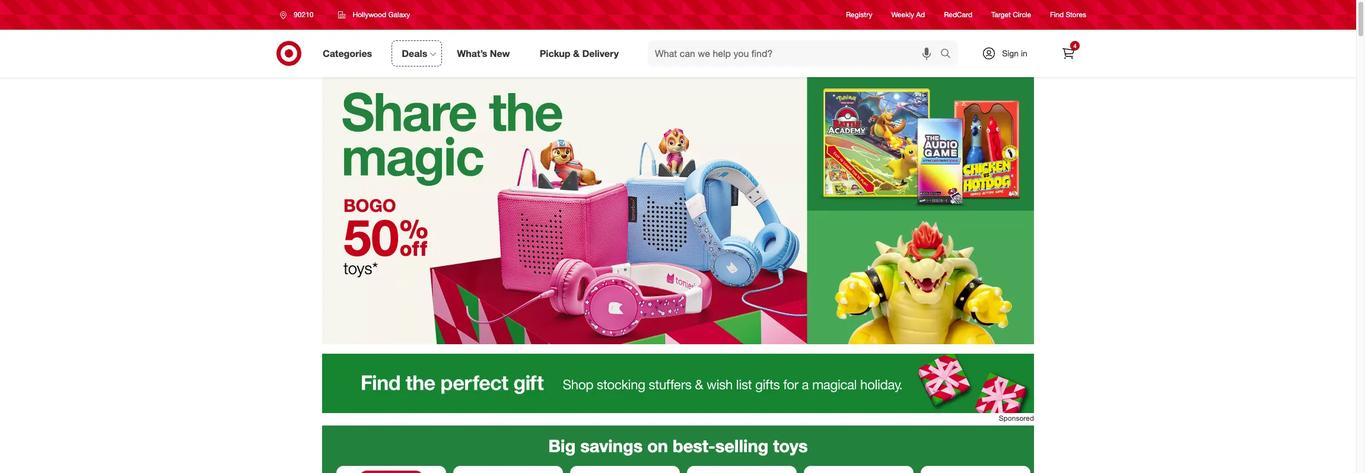 Task type: vqa. For each thing, say whether or not it's contained in the screenshot.
Search BUTTON
yes



Task type: describe. For each thing, give the bounding box(es) containing it.
toys*
[[344, 258, 378, 278]]

registry link
[[846, 10, 873, 20]]

on
[[648, 435, 668, 456]]

circle
[[1013, 10, 1032, 19]]

target
[[992, 10, 1011, 19]]

90210 button
[[272, 4, 326, 26]]

find stores link
[[1051, 10, 1087, 20]]

hollywood
[[353, 10, 386, 19]]

carousel region
[[322, 426, 1035, 473]]

&
[[573, 47, 580, 59]]

4
[[1074, 42, 1077, 49]]

savings
[[581, 435, 643, 456]]

selling
[[716, 435, 769, 456]]

in
[[1021, 48, 1028, 58]]

best-
[[673, 435, 716, 456]]

registry
[[846, 10, 873, 19]]

advertisement region
[[322, 354, 1035, 413]]

target circle link
[[992, 10, 1032, 20]]

What can we help you find? suggestions appear below search field
[[648, 40, 944, 66]]

what's new
[[457, 47, 510, 59]]

categories
[[323, 47, 372, 59]]

new
[[490, 47, 510, 59]]

50
[[344, 207, 399, 268]]

target circle
[[992, 10, 1032, 19]]

redcard link
[[944, 10, 973, 20]]

big savings on best-selling toys
[[549, 435, 808, 456]]

what's
[[457, 47, 488, 59]]

50 
[[344, 207, 429, 268]]

pickup & delivery link
[[530, 40, 634, 66]]

90210
[[294, 10, 314, 19]]

redcard
[[944, 10, 973, 19]]

sign in
[[1003, 48, 1028, 58]]



Task type: locate. For each thing, give the bounding box(es) containing it.
what's new link
[[447, 40, 525, 66]]

categories link
[[313, 40, 387, 66]]

sign in link
[[972, 40, 1046, 66]]

sponsored
[[999, 414, 1035, 423]]

delivery
[[583, 47, 619, 59]]

deals link
[[392, 40, 442, 66]]

weekly ad link
[[892, 10, 925, 20]]

big
[[549, 435, 576, 456]]


[[399, 207, 429, 268]]

4 link
[[1056, 40, 1082, 66]]

pickup & delivery
[[540, 47, 619, 59]]

find
[[1051, 10, 1064, 19]]

weekly
[[892, 10, 915, 19]]

deals
[[402, 47, 427, 59]]

bogo
[[344, 195, 396, 216]]

search button
[[935, 40, 964, 69]]

weekly ad
[[892, 10, 925, 19]]

hollywood galaxy
[[353, 10, 410, 19]]

ad
[[917, 10, 925, 19]]

search
[[935, 48, 964, 60]]

pickup
[[540, 47, 571, 59]]

hollywood galaxy button
[[331, 4, 418, 26]]

toys
[[774, 435, 808, 456]]

galaxy
[[388, 10, 410, 19]]

sign
[[1003, 48, 1019, 58]]

share the magic image
[[322, 77, 1035, 344]]

stores
[[1066, 10, 1087, 19]]

find stores
[[1051, 10, 1087, 19]]



